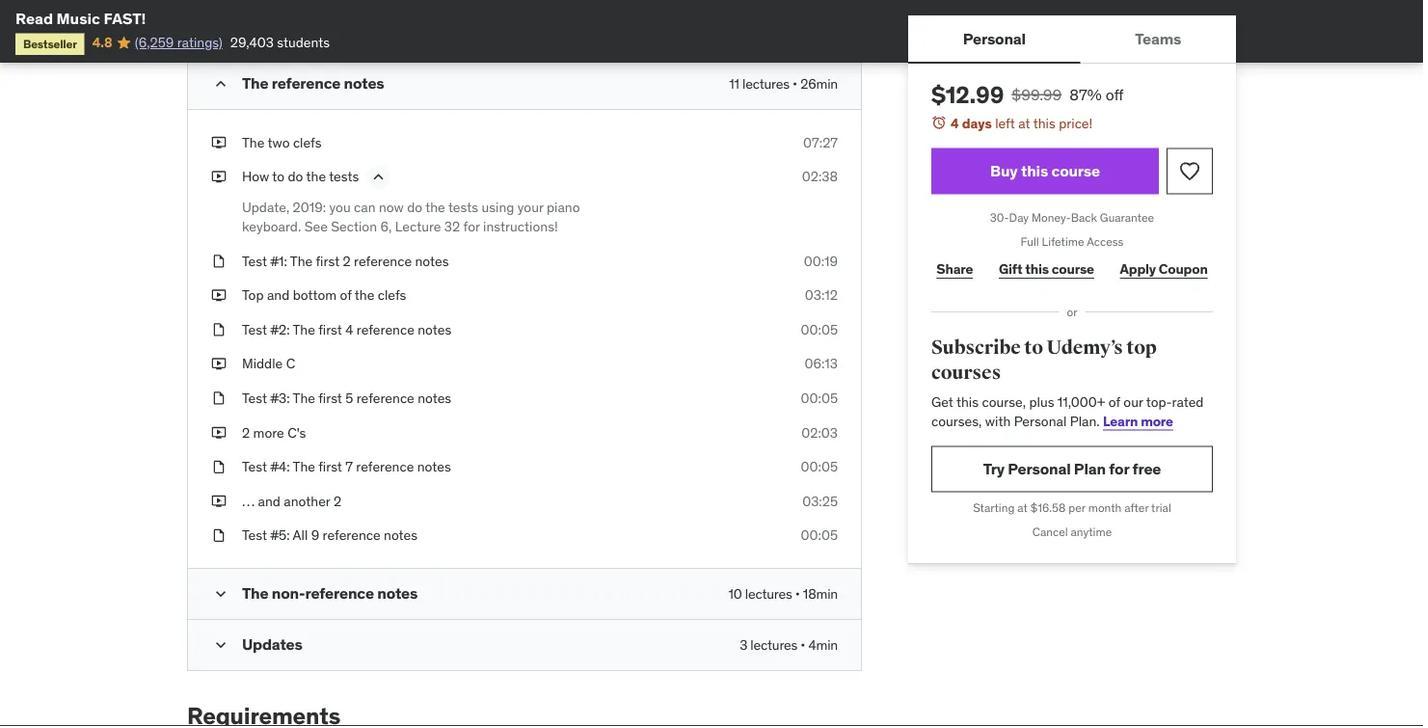 Task type: vqa. For each thing, say whether or not it's contained in the screenshot.
Try Personal Plan for free link
yes



Task type: locate. For each thing, give the bounding box(es) containing it.
1 vertical spatial lectures
[[745, 585, 792, 603]]

xsmall image for test #1: the first 2 reference notes
[[211, 252, 227, 270]]

0 horizontal spatial 4
[[346, 321, 353, 338]]

reference down the 'test #5: all 9 reference notes'
[[305, 584, 374, 603]]

the up the 2019: you
[[306, 168, 326, 185]]

this
[[1034, 114, 1056, 132], [1021, 161, 1049, 181], [1026, 260, 1049, 278], [957, 393, 979, 411]]

30-day money-back guarantee full lifetime access
[[990, 210, 1155, 249]]

do down the two clefs
[[288, 168, 303, 185]]

4
[[951, 114, 959, 132], [346, 321, 353, 338]]

1 horizontal spatial do
[[407, 199, 423, 216]]

30-
[[990, 210, 1009, 225]]

first down the top and bottom of the clefs
[[319, 321, 342, 338]]

the inside update, 2019: you can now do the tests using your piano keyboard. see section 6, lecture 32 for instructions!
[[426, 199, 445, 216]]

1 xsmall image from the top
[[211, 133, 227, 152]]

0 horizontal spatial clefs
[[293, 134, 322, 151]]

more for 2
[[253, 424, 284, 441]]

alarm image
[[932, 115, 947, 130]]

0 vertical spatial for
[[464, 218, 480, 235]]

0 vertical spatial 4
[[951, 114, 959, 132]]

top
[[1127, 336, 1157, 360]]

4 test from the top
[[242, 458, 267, 475]]

days
[[962, 114, 992, 132]]

1 vertical spatial clefs
[[378, 286, 406, 304]]

xsmall image up small icon
[[211, 526, 227, 545]]

5 xsmall image from the top
[[211, 423, 227, 442]]

1 vertical spatial the
[[426, 199, 445, 216]]

tests up '32'
[[448, 199, 478, 216]]

first up the top and bottom of the clefs
[[316, 252, 340, 269]]

1 course from the top
[[1052, 161, 1101, 181]]

5 xsmall image from the top
[[211, 458, 227, 476]]

#5:
[[270, 527, 290, 544]]

personal up $16.58
[[1008, 459, 1071, 479]]

1 vertical spatial at
[[1018, 501, 1028, 516]]

00:05 up 02:03
[[801, 389, 838, 407]]

first for 4
[[319, 321, 342, 338]]

and right …
[[258, 492, 281, 510]]

at
[[1019, 114, 1031, 132], [1018, 501, 1028, 516]]

courses,
[[932, 412, 982, 430]]

4 right alarm 'icon'
[[951, 114, 959, 132]]

0 vertical spatial •
[[793, 75, 798, 92]]

• for reference
[[795, 585, 800, 603]]

keyboard.
[[242, 218, 301, 235]]

2 vertical spatial personal
[[1008, 459, 1071, 479]]

1 horizontal spatial tests
[[448, 199, 478, 216]]

at left $16.58
[[1018, 501, 1028, 516]]

0 horizontal spatial the
[[306, 168, 326, 185]]

do up the lecture
[[407, 199, 423, 216]]

00:05 up 06:13
[[801, 321, 838, 338]]

0 vertical spatial small image
[[211, 74, 231, 94]]

1 horizontal spatial to
[[1025, 336, 1044, 360]]

the
[[306, 168, 326, 185], [426, 199, 445, 216], [355, 286, 375, 304]]

subscribe to udemy's top courses
[[932, 336, 1157, 384]]

this right gift
[[1026, 260, 1049, 278]]

notes
[[344, 73, 384, 93], [415, 252, 449, 269], [418, 321, 452, 338], [418, 389, 452, 407], [417, 458, 451, 475], [384, 527, 418, 544], [377, 584, 418, 603]]

personal down plus
[[1014, 412, 1067, 430]]

and for …
[[258, 492, 281, 510]]

2 horizontal spatial the
[[426, 199, 445, 216]]

xsmall image left …
[[211, 492, 227, 511]]

apply coupon button
[[1115, 250, 1213, 289]]

3 test from the top
[[242, 389, 267, 407]]

reference down 6,
[[354, 252, 412, 269]]

2 test from the top
[[242, 321, 267, 338]]

middle c
[[242, 355, 295, 372]]

update, 2019: you can now do the tests using your piano keyboard. see section 6, lecture 32 for instructions!
[[242, 199, 580, 235]]

test left #3:
[[242, 389, 267, 407]]

10 lectures • 18min
[[729, 585, 838, 603]]

xsmall image for the two clefs
[[211, 133, 227, 152]]

clefs
[[293, 134, 322, 151], [378, 286, 406, 304]]

tab list
[[909, 15, 1237, 64]]

our
[[1124, 393, 1144, 411]]

and for top
[[267, 286, 290, 304]]

try
[[984, 459, 1005, 479]]

3 xsmall image from the top
[[211, 355, 227, 373]]

hide lecture description image
[[369, 168, 388, 187]]

xsmall image left how
[[211, 168, 227, 186]]

this up courses,
[[957, 393, 979, 411]]

1 vertical spatial 4
[[346, 321, 353, 338]]

xsmall image left 29,403
[[211, 16, 227, 35]]

xsmall image left #2: on the top of the page
[[211, 320, 227, 339]]

section
[[331, 218, 377, 235]]

coupon
[[1159, 260, 1208, 278]]

0 vertical spatial clefs
[[293, 134, 322, 151]]

lectures right 10 at the bottom of the page
[[745, 585, 792, 603]]

11
[[730, 75, 740, 92]]

the up '32'
[[426, 199, 445, 216]]

0 vertical spatial to
[[272, 168, 285, 185]]

4 xsmall image from the top
[[211, 320, 227, 339]]

try personal plan for free
[[984, 459, 1162, 479]]

11 lectures • 26min
[[730, 75, 838, 92]]

0 horizontal spatial to
[[272, 168, 285, 185]]

apply coupon
[[1120, 260, 1208, 278]]

0 horizontal spatial for
[[464, 218, 480, 235]]

1 vertical spatial and
[[258, 492, 281, 510]]

small image down small icon
[[211, 636, 231, 655]]

32
[[445, 218, 460, 235]]

1 vertical spatial •
[[795, 585, 800, 603]]

test #1: the first 2 reference notes
[[242, 252, 449, 269]]

xsmall image left "two"
[[211, 133, 227, 152]]

1 xsmall image from the top
[[211, 16, 227, 35]]

0 vertical spatial course
[[1052, 161, 1101, 181]]

money-
[[1032, 210, 1071, 225]]

0 vertical spatial the
[[306, 168, 326, 185]]

2 small image from the top
[[211, 636, 231, 655]]

lectures right 11
[[743, 75, 790, 92]]

to right how
[[272, 168, 285, 185]]

your
[[518, 199, 544, 216]]

of
[[340, 286, 352, 304], [1109, 393, 1121, 411]]

0 vertical spatial lectures
[[743, 75, 790, 92]]

xsmall image for top and bottom of the clefs
[[211, 286, 227, 305]]

test for test #1: the first 2 reference notes
[[242, 252, 267, 269]]

lectures right 3
[[751, 636, 798, 654]]

xsmall image left #3:
[[211, 389, 227, 408]]

02:03
[[802, 424, 838, 441]]

for right '32'
[[464, 218, 480, 235]]

1 test from the top
[[242, 252, 267, 269]]

xsmall image for sharps & flats
[[211, 16, 227, 35]]

clefs right "two"
[[293, 134, 322, 151]]

2 horizontal spatial 2
[[343, 252, 351, 269]]

this right buy
[[1021, 161, 1049, 181]]

2 course from the top
[[1052, 260, 1095, 278]]

1 vertical spatial personal
[[1014, 412, 1067, 430]]

4 00:05 from the top
[[801, 527, 838, 544]]

3 xsmall image from the top
[[211, 252, 227, 270]]

1 vertical spatial small image
[[211, 636, 231, 655]]

more
[[1141, 412, 1174, 430], [253, 424, 284, 441]]

4 xsmall image from the top
[[211, 389, 227, 408]]

access
[[1087, 234, 1124, 249]]

2 vertical spatial •
[[801, 636, 806, 654]]

and right top at the top
[[267, 286, 290, 304]]

the up test #2: the first 4 reference notes
[[355, 286, 375, 304]]

lecture
[[395, 218, 441, 235]]

reference
[[272, 73, 341, 93], [354, 252, 412, 269], [357, 321, 415, 338], [357, 389, 415, 407], [356, 458, 414, 475], [323, 527, 381, 544], [305, 584, 374, 603]]

1 horizontal spatial more
[[1141, 412, 1174, 430]]

of right bottom
[[340, 286, 352, 304]]

personal inside get this course, plus 11,000+ of our top-rated courses, with personal plan.
[[1014, 412, 1067, 430]]

0 vertical spatial 2
[[343, 252, 351, 269]]

4 days left at this price!
[[951, 114, 1093, 132]]

students
[[277, 34, 330, 51]]

small image for updates
[[211, 636, 231, 655]]

1 horizontal spatial of
[[1109, 393, 1121, 411]]

test left #4:
[[242, 458, 267, 475]]

2 right another
[[334, 492, 342, 510]]

xsmall image left #4:
[[211, 458, 227, 476]]

0 vertical spatial of
[[340, 286, 352, 304]]

7 xsmall image from the top
[[211, 526, 227, 545]]

00:05 down 03:25
[[801, 527, 838, 544]]

2 xsmall image from the top
[[211, 286, 227, 305]]

more left c's on the bottom of page
[[253, 424, 284, 441]]

6 xsmall image from the top
[[211, 492, 227, 511]]

this down $99.99 at the right top
[[1034, 114, 1056, 132]]

• left the 4min on the right of page
[[801, 636, 806, 654]]

4 down the top and bottom of the clefs
[[346, 321, 353, 338]]

xsmall image left 2 more c's
[[211, 423, 227, 442]]

small image for the reference notes
[[211, 74, 231, 94]]

at inside 'starting at $16.58 per month after trial cancel anytime'
[[1018, 501, 1028, 516]]

xsmall image for test #4: the first 7 reference notes
[[211, 458, 227, 476]]

of inside get this course, plus 11,000+ of our top-rated courses, with personal plan.
[[1109, 393, 1121, 411]]

test
[[242, 252, 267, 269], [242, 321, 267, 338], [242, 389, 267, 407], [242, 458, 267, 475], [242, 527, 267, 544]]

xsmall image left middle
[[211, 355, 227, 373]]

3 lectures • 4min
[[740, 636, 838, 654]]

the non-reference notes
[[242, 584, 418, 603]]

#1:
[[270, 252, 287, 269]]

small image
[[211, 74, 231, 94], [211, 636, 231, 655]]

0 vertical spatial tests
[[329, 168, 359, 185]]

per
[[1069, 501, 1086, 516]]

more down top- at the right bottom of the page
[[1141, 412, 1174, 430]]

to
[[272, 168, 285, 185], [1025, 336, 1044, 360]]

clefs up test #2: the first 4 reference notes
[[378, 286, 406, 304]]

xsmall image left top at the top
[[211, 286, 227, 305]]

apply
[[1120, 260, 1156, 278]]

00:05 for test #2: the first 4 reference notes
[[801, 321, 838, 338]]

two
[[268, 134, 290, 151]]

• left 18min
[[795, 585, 800, 603]]

cancel
[[1033, 524, 1068, 539]]

using
[[482, 199, 514, 216]]

1 vertical spatial course
[[1052, 260, 1095, 278]]

the reference notes
[[242, 73, 384, 93]]

to left udemy's
[[1025, 336, 1044, 360]]

2 left c's on the bottom of page
[[242, 424, 250, 441]]

00:05 for test #3: the first 5 reference notes
[[801, 389, 838, 407]]

5 test from the top
[[242, 527, 267, 544]]

course for buy this course
[[1052, 161, 1101, 181]]

sharps & flats
[[242, 16, 325, 34]]

for inside update, 2019: you can now do the tests using your piano keyboard. see section 6, lecture 32 for instructions!
[[464, 218, 480, 235]]

1 vertical spatial for
[[1109, 459, 1130, 479]]

small image down the ratings)
[[211, 74, 231, 94]]

1 small image from the top
[[211, 74, 231, 94]]

test left #5:
[[242, 527, 267, 544]]

this inside get this course, plus 11,000+ of our top-rated courses, with personal plan.
[[957, 393, 979, 411]]

personal up $12.99
[[963, 28, 1026, 48]]

00:05 for test #5: all 9 reference notes
[[801, 527, 838, 544]]

1 vertical spatial do
[[407, 199, 423, 216]]

0 vertical spatial personal
[[963, 28, 1026, 48]]

•
[[793, 75, 798, 92], [795, 585, 800, 603], [801, 636, 806, 654]]

tests left hide lecture description image at the left of page
[[329, 168, 359, 185]]

course inside button
[[1052, 161, 1101, 181]]

xsmall image
[[211, 16, 227, 35], [211, 168, 227, 186], [211, 252, 227, 270], [211, 320, 227, 339], [211, 423, 227, 442]]

test left #2: on the top of the page
[[242, 321, 267, 338]]

the right #1:
[[290, 252, 313, 269]]

1 horizontal spatial clefs
[[378, 286, 406, 304]]

learn more
[[1103, 412, 1174, 430]]

18min
[[803, 585, 838, 603]]

for left free at the bottom right
[[1109, 459, 1130, 479]]

#3:
[[270, 389, 290, 407]]

at right left
[[1019, 114, 1031, 132]]

test for test #5: all 9 reference notes
[[242, 527, 267, 544]]

1 horizontal spatial for
[[1109, 459, 1130, 479]]

personal inside button
[[963, 28, 1026, 48]]

this inside buy this course button
[[1021, 161, 1049, 181]]

test left #1:
[[242, 252, 267, 269]]

course down the lifetime
[[1052, 260, 1095, 278]]

&
[[288, 16, 296, 34]]

first left 5
[[319, 389, 342, 407]]

• left 26min
[[793, 75, 798, 92]]

4min
[[809, 636, 838, 654]]

lectures
[[743, 75, 790, 92], [745, 585, 792, 603], [751, 636, 798, 654]]

2 00:05 from the top
[[801, 389, 838, 407]]

reference right 5
[[357, 389, 415, 407]]

to inside "subscribe to udemy's top courses"
[[1025, 336, 1044, 360]]

1 vertical spatial tests
[[448, 199, 478, 216]]

do inside update, 2019: you can now do the tests using your piano keyboard. see section 6, lecture 32 for instructions!
[[407, 199, 423, 216]]

2 down 'section'
[[343, 252, 351, 269]]

this inside gift this course link
[[1026, 260, 1049, 278]]

course for gift this course
[[1052, 260, 1095, 278]]

the down 29,403
[[242, 73, 269, 93]]

after
[[1125, 501, 1149, 516]]

xsmall image for 2 more c's
[[211, 423, 227, 442]]

0 vertical spatial do
[[288, 168, 303, 185]]

0 vertical spatial and
[[267, 286, 290, 304]]

of left "our"
[[1109, 393, 1121, 411]]

personal button
[[909, 15, 1081, 62]]

first left 7
[[319, 458, 342, 475]]

instructions!
[[483, 218, 558, 235]]

0 horizontal spatial more
[[253, 424, 284, 441]]

can
[[354, 199, 376, 216]]

1 vertical spatial to
[[1025, 336, 1044, 360]]

1 vertical spatial 2
[[242, 424, 250, 441]]

course up back
[[1052, 161, 1101, 181]]

3 00:05 from the top
[[801, 458, 838, 475]]

1 vertical spatial of
[[1109, 393, 1121, 411]]

xsmall image
[[211, 133, 227, 152], [211, 286, 227, 305], [211, 355, 227, 373], [211, 389, 227, 408], [211, 458, 227, 476], [211, 492, 227, 511], [211, 526, 227, 545]]

xsmall image left #1:
[[211, 252, 227, 270]]

tests inside update, 2019: you can now do the tests using your piano keyboard. see section 6, lecture 32 for instructions!
[[448, 199, 478, 216]]

1 00:05 from the top
[[801, 321, 838, 338]]

00:05 down 02:03
[[801, 458, 838, 475]]

how
[[242, 168, 269, 185]]

2
[[343, 252, 351, 269], [242, 424, 250, 441], [334, 492, 342, 510]]

1 horizontal spatial the
[[355, 286, 375, 304]]

teams
[[1136, 28, 1182, 48]]

course,
[[982, 393, 1026, 411]]

1 horizontal spatial 2
[[334, 492, 342, 510]]



Task type: describe. For each thing, give the bounding box(es) containing it.
non-
[[272, 584, 305, 603]]

buy
[[991, 161, 1018, 181]]

0 horizontal spatial do
[[288, 168, 303, 185]]

top and bottom of the clefs
[[242, 286, 406, 304]]

learn
[[1103, 412, 1138, 430]]

learn more link
[[1103, 412, 1174, 430]]

buy this course button
[[932, 148, 1159, 194]]

price!
[[1059, 114, 1093, 132]]

month
[[1089, 501, 1122, 516]]

2 vertical spatial the
[[355, 286, 375, 304]]

07:27
[[804, 134, 838, 151]]

updates
[[242, 635, 303, 655]]

wishlist image
[[1179, 160, 1202, 183]]

…
[[242, 492, 255, 510]]

xsmall image for middle c
[[211, 355, 227, 373]]

#4:
[[270, 458, 290, 475]]

0 horizontal spatial of
[[340, 286, 352, 304]]

first for 5
[[319, 389, 342, 407]]

02:38
[[802, 168, 838, 185]]

reference right 9
[[323, 527, 381, 544]]

the left "two"
[[242, 134, 265, 151]]

first for 7
[[319, 458, 342, 475]]

06:13
[[805, 355, 838, 372]]

test #5: all 9 reference notes
[[242, 527, 418, 544]]

the left non-
[[242, 584, 269, 603]]

all
[[293, 527, 308, 544]]

starting
[[973, 501, 1015, 516]]

6,
[[380, 218, 392, 235]]

the right #3:
[[293, 389, 315, 407]]

1 horizontal spatial 4
[[951, 114, 959, 132]]

2 vertical spatial 2
[[334, 492, 342, 510]]

gift this course link
[[994, 250, 1100, 289]]

xsmall image for test #3: the first 5 reference notes
[[211, 389, 227, 408]]

lectures for notes
[[743, 75, 790, 92]]

middle
[[242, 355, 283, 372]]

this for buy
[[1021, 161, 1049, 181]]

test for test #3: the first 5 reference notes
[[242, 389, 267, 407]]

2 vertical spatial lectures
[[751, 636, 798, 654]]

0 horizontal spatial tests
[[329, 168, 359, 185]]

reference down the top and bottom of the clefs
[[357, 321, 415, 338]]

xsmall image for test #2: the first 4 reference notes
[[211, 320, 227, 339]]

top-
[[1147, 393, 1172, 411]]

test #3: the first 5 reference notes
[[242, 389, 452, 407]]

sharps
[[242, 16, 285, 34]]

this for gift
[[1026, 260, 1049, 278]]

read
[[15, 8, 53, 28]]

to for how
[[272, 168, 285, 185]]

with
[[986, 412, 1011, 430]]

• for notes
[[793, 75, 798, 92]]

9
[[311, 527, 319, 544]]

get
[[932, 393, 954, 411]]

2 xsmall image from the top
[[211, 168, 227, 186]]

test #2: the first 4 reference notes
[[242, 321, 452, 338]]

xsmall image for … and another 2
[[211, 492, 227, 511]]

ratings)
[[177, 34, 223, 51]]

(6,259
[[135, 34, 174, 51]]

reference right 7
[[356, 458, 414, 475]]

back
[[1071, 210, 1098, 225]]

tab list containing personal
[[909, 15, 1237, 64]]

fast!
[[104, 8, 146, 28]]

$12.99
[[932, 80, 1004, 109]]

courses
[[932, 361, 1001, 384]]

test #4: the first 7 reference notes
[[242, 458, 451, 475]]

7
[[346, 458, 353, 475]]

$99.99
[[1012, 84, 1062, 104]]

starting at $16.58 per month after trial cancel anytime
[[973, 501, 1172, 539]]

5
[[346, 389, 353, 407]]

00:19
[[804, 252, 838, 269]]

full
[[1021, 234, 1039, 249]]

2019: you
[[293, 199, 351, 216]]

teams button
[[1081, 15, 1237, 62]]

4.8
[[92, 34, 112, 51]]

the right #2: on the top of the page
[[293, 321, 315, 338]]

day
[[1009, 210, 1029, 225]]

gift
[[999, 260, 1023, 278]]

03:25
[[803, 492, 838, 510]]

10
[[729, 585, 742, 603]]

another
[[284, 492, 330, 510]]

free
[[1133, 459, 1162, 479]]

update,
[[242, 199, 290, 216]]

buy this course
[[991, 161, 1101, 181]]

0 horizontal spatial 2
[[242, 424, 250, 441]]

03:12
[[805, 286, 838, 304]]

first for 2
[[316, 252, 340, 269]]

more for learn
[[1141, 412, 1174, 430]]

to for subscribe
[[1025, 336, 1044, 360]]

how to do the tests
[[242, 168, 359, 185]]

piano
[[547, 199, 580, 216]]

or
[[1067, 304, 1078, 319]]

#2:
[[270, 321, 290, 338]]

lectures for reference
[[745, 585, 792, 603]]

test for test #4: the first 7 reference notes
[[242, 458, 267, 475]]

small image
[[211, 585, 231, 604]]

test for test #2: the first 4 reference notes
[[242, 321, 267, 338]]

off
[[1106, 84, 1124, 104]]

anytime
[[1071, 524, 1112, 539]]

this for get
[[957, 393, 979, 411]]

try personal plan for free link
[[932, 446, 1213, 492]]

subscribe
[[932, 336, 1021, 360]]

bestseller
[[23, 36, 77, 51]]

reference down "students" at the left
[[272, 73, 341, 93]]

00:05 for test #4: the first 7 reference notes
[[801, 458, 838, 475]]

3
[[740, 636, 748, 654]]

(6,259 ratings)
[[135, 34, 223, 51]]

26min
[[801, 75, 838, 92]]

lifetime
[[1042, 234, 1085, 249]]

… and another 2
[[242, 492, 342, 510]]

$16.58
[[1031, 501, 1066, 516]]

the right #4:
[[293, 458, 315, 475]]

now
[[379, 199, 404, 216]]

share
[[937, 260, 973, 278]]

plan
[[1074, 459, 1106, 479]]

read music fast!
[[15, 8, 146, 28]]

xsmall image for test #5: all 9 reference notes
[[211, 526, 227, 545]]

gift this course
[[999, 260, 1095, 278]]

top
[[242, 286, 264, 304]]

11,000+
[[1058, 393, 1106, 411]]

0 vertical spatial at
[[1019, 114, 1031, 132]]



